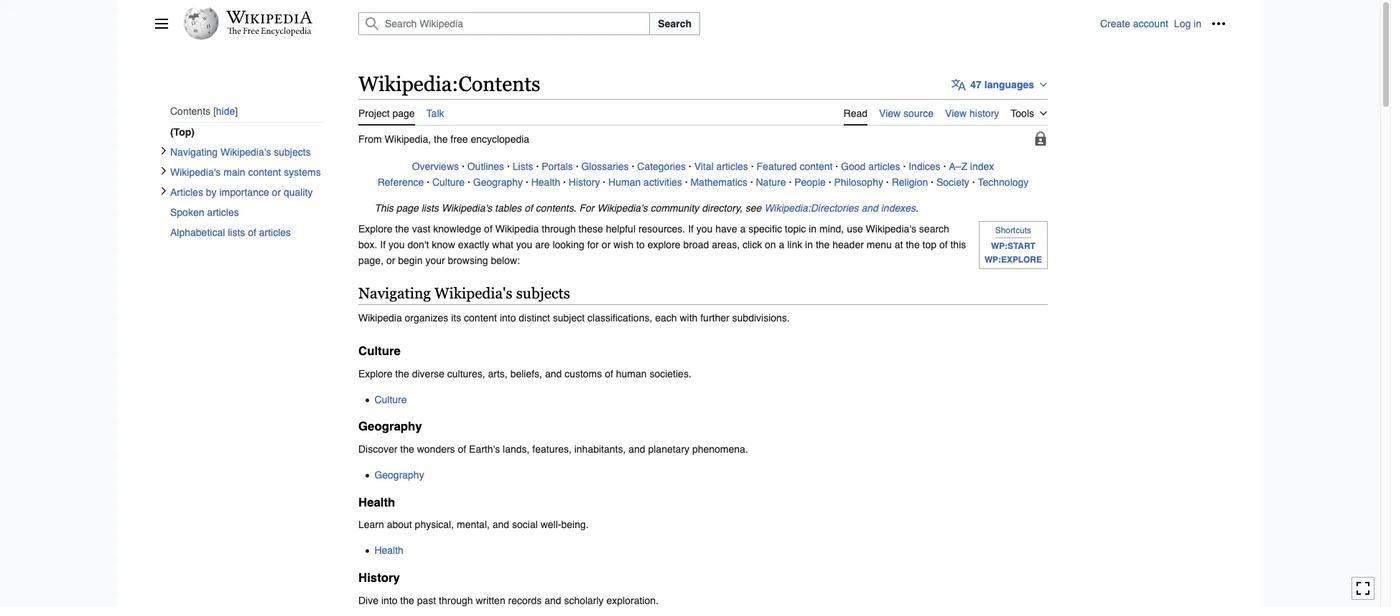 Task type: locate. For each thing, give the bounding box(es) containing it.
page up wikipedia,
[[393, 108, 415, 119]]

0 vertical spatial health
[[532, 177, 561, 188]]

or left begin
[[387, 255, 395, 266]]

view left source at the right of page
[[880, 108, 901, 119]]

subjects up systems
[[274, 147, 311, 158]]

1 vertical spatial or
[[602, 239, 611, 251]]

customs
[[565, 368, 602, 380]]

search
[[658, 18, 692, 29]]

1 vertical spatial subjects
[[516, 285, 570, 302]]

you up begin
[[389, 239, 405, 251]]

in right "log"
[[1194, 18, 1202, 29]]

content
[[800, 161, 833, 172], [248, 167, 281, 178], [464, 312, 497, 324]]

diverse
[[412, 368, 445, 380]]

explore left diverse
[[359, 368, 393, 380]]

0 horizontal spatial through
[[439, 595, 473, 607]]

:
[[452, 73, 459, 96]]

wikipedia,
[[385, 133, 431, 145]]

topic
[[785, 223, 807, 235]]

you up broad
[[697, 223, 713, 235]]

or left quality
[[272, 187, 281, 199]]

main content containing wikipedia
[[353, 65, 1227, 608]]

2 vertical spatial geography
[[375, 470, 424, 482]]

view left history
[[946, 108, 967, 119]]

learn about physical, mental, and social well-being.
[[359, 520, 589, 531]]

1 horizontal spatial history
[[569, 177, 600, 188]]

contents up (top)
[[170, 106, 211, 117]]

0 vertical spatial subjects
[[274, 147, 311, 158]]

or right for
[[602, 239, 611, 251]]

content up articles by importance or quality link
[[248, 167, 281, 178]]

1 vertical spatial x small image
[[160, 167, 168, 176]]

0 vertical spatial explore
[[359, 223, 393, 235]]

project page link
[[359, 99, 415, 125]]

0 vertical spatial wikipedia
[[359, 73, 452, 96]]

view source link
[[880, 99, 934, 124]]

content right its
[[464, 312, 497, 324]]

wikipedia's up its
[[435, 285, 513, 302]]

0 vertical spatial culture
[[433, 177, 465, 188]]

2 vertical spatial in
[[806, 239, 813, 251]]

a
[[741, 223, 746, 235], [779, 239, 785, 251]]

geography up discover
[[359, 420, 422, 434]]

1 vertical spatial contents
[[170, 106, 211, 117]]

health down the about
[[375, 546, 404, 557]]

through
[[542, 223, 576, 235], [439, 595, 473, 607]]

a right have
[[741, 223, 746, 235]]

0 vertical spatial lists
[[422, 202, 439, 214]]

1 horizontal spatial culture link
[[433, 177, 465, 188]]

past
[[417, 595, 436, 607]]

the left diverse
[[395, 368, 409, 380]]

1 vertical spatial navigating
[[359, 285, 431, 302]]

geography down 'outlines' link
[[473, 177, 523, 188]]

articles for vital articles
[[717, 161, 749, 172]]

the left wonders at the left of page
[[401, 444, 414, 456]]

technology
[[978, 177, 1029, 188]]

2 horizontal spatial or
[[602, 239, 611, 251]]

systems
[[284, 167, 321, 178]]

free
[[451, 133, 468, 145]]

health for topmost health link
[[532, 177, 561, 188]]

articles up mathematics
[[717, 161, 749, 172]]

inhabitants,
[[575, 444, 626, 456]]

1 horizontal spatial if
[[689, 223, 694, 235]]

content up people link
[[800, 161, 833, 172]]

your
[[426, 255, 445, 266]]

0 horizontal spatial health link
[[375, 546, 404, 557]]

0 horizontal spatial subjects
[[274, 147, 311, 158]]

1 horizontal spatial through
[[542, 223, 576, 235]]

if up broad
[[689, 223, 694, 235]]

through up looking
[[542, 223, 576, 235]]

wikipedia's up at
[[866, 223, 917, 235]]

geography link down 'outlines' link
[[473, 177, 523, 188]]

1 horizontal spatial subjects
[[516, 285, 570, 302]]

explore up box.
[[359, 223, 393, 235]]

0 vertical spatial contents
[[459, 73, 541, 96]]

1 x small image from the top
[[160, 147, 168, 155]]

health down portals
[[532, 177, 561, 188]]

1 vertical spatial culture link
[[375, 394, 407, 406]]

0 vertical spatial health link
[[532, 177, 561, 188]]

0 vertical spatial or
[[272, 187, 281, 199]]

this
[[375, 202, 394, 214]]

2 view from the left
[[946, 108, 967, 119]]

articles up the religion at right
[[869, 161, 901, 172]]

further
[[701, 312, 730, 324]]

navigating down (top)
[[170, 147, 218, 158]]

culture link up discover
[[375, 394, 407, 406]]

personal tools navigation
[[1101, 12, 1231, 35]]

alphabetical lists of articles
[[170, 227, 291, 239]]

log
[[1175, 18, 1192, 29]]

1 vertical spatial into
[[381, 595, 398, 607]]

into left distinct
[[500, 312, 516, 324]]

of right top
[[940, 239, 948, 251]]

note containing shortcuts wp:start wp:explore
[[979, 221, 1048, 270]]

are
[[536, 239, 550, 251]]

1 explore from the top
[[359, 223, 393, 235]]

alphabetical lists of articles link
[[170, 223, 323, 243]]

articles down spoken articles link
[[259, 227, 291, 239]]

x small image for navigating
[[160, 147, 168, 155]]

0 vertical spatial if
[[689, 223, 694, 235]]

1 vertical spatial geography link
[[375, 470, 424, 482]]

2 vertical spatial wikipedia
[[359, 312, 402, 324]]

2 horizontal spatial content
[[800, 161, 833, 172]]

1 vertical spatial culture
[[359, 344, 401, 359]]

1 horizontal spatial view
[[946, 108, 967, 119]]

health up the learn
[[359, 495, 395, 510]]

1 vertical spatial in
[[809, 223, 817, 235]]

talk link
[[427, 99, 444, 124]]

being.
[[562, 520, 589, 531]]

1 vertical spatial note
[[979, 221, 1048, 270]]

0 vertical spatial culture link
[[433, 177, 465, 188]]

navigating wikipedia's subjects up its
[[359, 285, 570, 302]]

through right the past
[[439, 595, 473, 607]]

mental,
[[457, 520, 490, 531]]

below:
[[491, 255, 520, 266]]

0 horizontal spatial into
[[381, 595, 398, 607]]

view for view source
[[880, 108, 901, 119]]

of down spoken articles link
[[248, 227, 256, 239]]

1 horizontal spatial lists
[[422, 202, 439, 214]]

from wikipedia, the free encyclopedia
[[359, 133, 530, 145]]

health link down the about
[[375, 546, 404, 557]]

0 horizontal spatial lists
[[228, 227, 245, 239]]

articles up the alphabetical lists of articles
[[207, 207, 239, 219]]

wikipedia inside 'explore the vast knowledge of wikipedia through these helpful resources. if you have a specific topic in mind, use wikipedia's search box. if you don't know exactly what you are looking for or wish to explore broad areas, click on a link in the header menu at the top of this page, or begin your browsing below:'
[[496, 223, 539, 235]]

discover the wonders of earth's lands, features, inhabitants, and planetary phenomena.
[[359, 444, 749, 456]]

a–z index
[[949, 161, 995, 172]]

geography link down discover
[[375, 470, 424, 482]]

the left the free
[[434, 133, 448, 145]]

lists up vast
[[422, 202, 439, 214]]

0 horizontal spatial content
[[248, 167, 281, 178]]

navigating down begin
[[359, 285, 431, 302]]

a right on
[[779, 239, 785, 251]]

1 horizontal spatial content
[[464, 312, 497, 324]]

1 vertical spatial wikipedia
[[496, 223, 539, 235]]

of inside alphabetical lists of articles link
[[248, 227, 256, 239]]

history up dive
[[359, 571, 400, 586]]

wikipedia's up wikipedia's main content systems
[[221, 147, 271, 158]]

you left are
[[517, 239, 533, 251]]

of left human
[[605, 368, 614, 380]]

good articles
[[842, 161, 901, 172]]

1 horizontal spatial health link
[[532, 177, 561, 188]]

history
[[970, 108, 1000, 119]]

0 vertical spatial in
[[1194, 18, 1202, 29]]

note
[[359, 200, 1048, 216], [979, 221, 1048, 270]]

of right the "tables" at the left of the page
[[525, 202, 533, 214]]

47 languages
[[971, 79, 1035, 90]]

distinct
[[519, 312, 550, 324]]

wp:explore link
[[985, 255, 1043, 265]]

spoken
[[170, 207, 204, 219]]

x small image
[[160, 147, 168, 155], [160, 167, 168, 176]]

portals link
[[542, 161, 573, 172]]

and up use
[[862, 202, 879, 214]]

social
[[512, 520, 538, 531]]

0 horizontal spatial geography link
[[375, 470, 424, 482]]

planetary
[[648, 444, 690, 456]]

spoken articles
[[170, 207, 239, 219]]

wikipedia : contents
[[359, 73, 541, 96]]

philosophy link
[[835, 177, 884, 188]]

the free encyclopedia image
[[227, 27, 312, 37]]

wp:explore
[[985, 255, 1043, 265]]

quality
[[284, 187, 313, 199]]

1 view from the left
[[880, 108, 901, 119]]

2 x small image from the top
[[160, 167, 168, 176]]

2 vertical spatial or
[[387, 255, 395, 266]]

into right dive
[[381, 595, 398, 607]]

explore inside 'explore the vast knowledge of wikipedia through these helpful resources. if you have a specific topic in mind, use wikipedia's search box. if you don't know exactly what you are looking for or wish to explore broad areas, click on a link in the header menu at the top of this page, or begin your browsing below:'
[[359, 223, 393, 235]]

1 vertical spatial page
[[396, 202, 419, 214]]

dive
[[359, 595, 379, 607]]

1 horizontal spatial navigating wikipedia's subjects
[[359, 285, 570, 302]]

main content
[[353, 65, 1227, 608]]

0 vertical spatial geography link
[[473, 177, 523, 188]]

1 vertical spatial through
[[439, 595, 473, 607]]

page semi-protected image
[[1034, 131, 1048, 146]]

0 vertical spatial x small image
[[160, 147, 168, 155]]

0 vertical spatial note
[[359, 200, 1048, 216]]

in right the topic
[[809, 223, 817, 235]]

box.
[[359, 239, 378, 251]]

1 vertical spatial geography
[[359, 420, 422, 434]]

0 horizontal spatial navigating
[[170, 147, 218, 158]]

broad
[[684, 239, 709, 251]]

articles
[[170, 187, 203, 199]]

2 vertical spatial culture
[[375, 394, 407, 406]]

navigating wikipedia's subjects up wikipedia's main content systems
[[170, 147, 311, 158]]

0 vertical spatial a
[[741, 223, 746, 235]]

geography down discover
[[375, 470, 424, 482]]

health link down portals
[[532, 177, 561, 188]]

subjects
[[274, 147, 311, 158], [516, 285, 570, 302]]

geography for the bottom the "geography" link
[[375, 470, 424, 482]]

beliefs,
[[511, 368, 543, 380]]

history up the for
[[569, 177, 600, 188]]

if right box.
[[380, 239, 386, 251]]

indices
[[909, 161, 941, 172]]

for
[[588, 239, 599, 251]]

0 horizontal spatial a
[[741, 223, 746, 235]]

wikipedia's main content systems link
[[170, 163, 323, 183]]

lists down spoken articles link
[[228, 227, 245, 239]]

human
[[609, 177, 641, 188]]

x small image for wikipedia's
[[160, 167, 168, 176]]

1 vertical spatial navigating wikipedia's subjects
[[359, 285, 570, 302]]

lands,
[[503, 444, 530, 456]]

geography link
[[473, 177, 523, 188], [375, 470, 424, 482]]

people link
[[795, 177, 826, 188]]

in right link
[[806, 239, 813, 251]]

phenomena.
[[693, 444, 749, 456]]

wikipedia left organizes
[[359, 312, 402, 324]]

0 vertical spatial geography
[[473, 177, 523, 188]]

don't
[[408, 239, 429, 251]]

with
[[680, 312, 698, 324]]

47
[[971, 79, 982, 90]]

1 vertical spatial lists
[[228, 227, 245, 239]]

wikipedia's up helpful
[[597, 202, 648, 214]]

culture link down overviews
[[433, 177, 465, 188]]

0 vertical spatial into
[[500, 312, 516, 324]]

view source
[[880, 108, 934, 119]]

0 vertical spatial history
[[569, 177, 600, 188]]

0 vertical spatial through
[[542, 223, 576, 235]]

to
[[637, 239, 645, 251]]

0 horizontal spatial contents
[[170, 106, 211, 117]]

0 horizontal spatial view
[[880, 108, 901, 119]]

index
[[971, 161, 995, 172]]

contents up encyclopedia at left
[[459, 73, 541, 96]]

0 vertical spatial navigating wikipedia's subjects
[[170, 147, 311, 158]]

1 vertical spatial health link
[[375, 546, 404, 557]]

wikipedia up what
[[496, 223, 539, 235]]

2 explore from the top
[[359, 368, 393, 380]]

wikipedia up project page link
[[359, 73, 452, 96]]

1 horizontal spatial into
[[500, 312, 516, 324]]

note containing this page lists wikipedia's tables of contents. for wikipedia's community directory, see
[[359, 200, 1048, 216]]

0 vertical spatial page
[[393, 108, 415, 119]]

0 horizontal spatial or
[[272, 187, 281, 199]]

1 horizontal spatial contents
[[459, 73, 541, 96]]

page right this
[[396, 202, 419, 214]]

lists
[[422, 202, 439, 214], [228, 227, 245, 239]]

2 horizontal spatial you
[[697, 223, 713, 235]]

1 horizontal spatial navigating
[[359, 285, 431, 302]]

wish
[[614, 239, 634, 251]]

2 vertical spatial health
[[375, 546, 404, 557]]

source
[[904, 108, 934, 119]]

the down mind,
[[816, 239, 830, 251]]

1 vertical spatial if
[[380, 239, 386, 251]]

0 horizontal spatial history
[[359, 571, 400, 586]]

0 horizontal spatial culture link
[[375, 394, 407, 406]]

1 vertical spatial a
[[779, 239, 785, 251]]

categories link
[[638, 161, 686, 172]]

physical,
[[415, 520, 454, 531]]

0 horizontal spatial navigating wikipedia's subjects
[[170, 147, 311, 158]]

health link
[[532, 177, 561, 188], [375, 546, 404, 557]]

cultures,
[[447, 368, 486, 380]]

main
[[224, 167, 245, 178]]

or
[[272, 187, 281, 199], [602, 239, 611, 251], [387, 255, 395, 266]]

tools
[[1011, 108, 1035, 119]]

1 vertical spatial explore
[[359, 368, 393, 380]]

search
[[920, 223, 950, 235]]

vital articles
[[695, 161, 749, 172]]

subjects up distinct
[[516, 285, 570, 302]]



Task type: describe. For each thing, give the bounding box(es) containing it.
shortcuts link
[[996, 226, 1032, 236]]

1 vertical spatial health
[[359, 495, 395, 510]]

lists link
[[513, 161, 534, 172]]

nature
[[756, 177, 787, 188]]

1 horizontal spatial or
[[387, 255, 395, 266]]

on
[[765, 239, 777, 251]]

importance
[[219, 187, 269, 199]]

glossaries link
[[582, 161, 629, 172]]

specific
[[749, 223, 782, 235]]

Search Wikipedia search field
[[359, 12, 651, 35]]

Search search field
[[341, 12, 1101, 35]]

wikipedia:directories
[[765, 202, 859, 214]]

in inside personal tools navigation
[[1194, 18, 1202, 29]]

the left the past
[[401, 595, 415, 607]]

1 vertical spatial history
[[359, 571, 400, 586]]

log in and more options image
[[1212, 17, 1227, 31]]

wikipedia for its
[[359, 312, 402, 324]]

language progressive image
[[952, 77, 967, 92]]

overviews
[[412, 161, 459, 172]]

spoken articles link
[[170, 203, 323, 223]]

this page lists wikipedia's tables of contents. for wikipedia's community directory, see wikipedia:directories and indexes .
[[375, 202, 919, 214]]

exploration.
[[607, 595, 659, 607]]

wikipedia's up "knowledge" at the top left
[[442, 202, 492, 214]]

the left vast
[[395, 223, 409, 235]]

.
[[916, 202, 919, 214]]

languages
[[985, 79, 1035, 90]]

indices link
[[909, 161, 941, 172]]

read link
[[844, 99, 868, 125]]

and right records at the left of the page
[[545, 595, 562, 607]]

for
[[580, 202, 595, 214]]

and left social
[[493, 520, 510, 531]]

wikipedia image
[[226, 11, 313, 24]]

view for view history
[[946, 108, 967, 119]]

activities
[[644, 177, 683, 188]]

navigating inside main content
[[359, 285, 431, 302]]

vast
[[412, 223, 431, 235]]

menu
[[867, 239, 892, 251]]

page for project
[[393, 108, 415, 119]]

good
[[842, 161, 866, 172]]

wp:start
[[992, 242, 1036, 252]]

a–z
[[949, 161, 968, 172]]

contents.
[[536, 202, 577, 214]]

and right 'beliefs,'
[[545, 368, 562, 380]]

hide
[[216, 106, 235, 117]]

technology link
[[978, 177, 1029, 188]]

articles for good articles
[[869, 161, 901, 172]]

header
[[833, 239, 864, 251]]

of left earth's
[[458, 444, 467, 456]]

search button
[[650, 12, 701, 35]]

human activities
[[609, 177, 683, 188]]

glossaries
[[582, 161, 629, 172]]

1 horizontal spatial you
[[517, 239, 533, 251]]

overviews link
[[412, 161, 459, 172]]

subdivisions.
[[733, 312, 790, 324]]

human
[[616, 368, 647, 380]]

human activities link
[[609, 177, 683, 188]]

0 horizontal spatial you
[[389, 239, 405, 251]]

wikipedia's main content systems
[[170, 167, 321, 178]]

through inside 'explore the vast knowledge of wikipedia through these helpful resources. if you have a specific topic in mind, use wikipedia's search box. if you don't know exactly what you are looking for or wish to explore broad areas, click on a link in the header menu at the top of this page, or begin your browsing below:'
[[542, 223, 576, 235]]

society link
[[937, 177, 970, 188]]

1 horizontal spatial a
[[779, 239, 785, 251]]

health for leftmost health link
[[375, 546, 404, 557]]

vital articles link
[[695, 161, 749, 172]]

tables
[[495, 202, 522, 214]]

from
[[359, 133, 382, 145]]

wikipedia's inside 'explore the vast knowledge of wikipedia through these helpful resources. if you have a specific topic in mind, use wikipedia's search box. if you don't know exactly what you are looking for or wish to explore broad areas, click on a link in the header menu at the top of this page, or begin your browsing below:'
[[866, 223, 917, 235]]

menu image
[[154, 17, 169, 31]]

its
[[451, 312, 461, 324]]

at
[[895, 239, 904, 251]]

mathematics link
[[691, 177, 748, 188]]

use
[[847, 223, 864, 235]]

mathematics
[[691, 177, 748, 188]]

explore the diverse cultures, arts, beliefs, and customs of human societies.
[[359, 368, 692, 380]]

begin
[[398, 255, 423, 266]]

x small image
[[160, 187, 168, 196]]

create
[[1101, 18, 1131, 29]]

lists inside alphabetical lists of articles link
[[228, 227, 245, 239]]

discover
[[359, 444, 398, 456]]

1 horizontal spatial geography link
[[473, 177, 523, 188]]

this
[[951, 239, 967, 251]]

wikipedia:directories and indexes link
[[765, 202, 916, 214]]

create account log in
[[1101, 18, 1202, 29]]

about
[[387, 520, 412, 531]]

navigating wikipedia's subjects inside 'navigating wikipedia's subjects' link
[[170, 147, 311, 158]]

and left planetary
[[629, 444, 646, 456]]

navigating wikipedia's subjects inside main content
[[359, 285, 570, 302]]

areas,
[[712, 239, 740, 251]]

earth's
[[469, 444, 500, 456]]

create account link
[[1101, 18, 1169, 29]]

these
[[579, 223, 604, 235]]

organizes
[[405, 312, 449, 324]]

project
[[359, 108, 390, 119]]

page for this
[[396, 202, 419, 214]]

looking
[[553, 239, 585, 251]]

0 horizontal spatial if
[[380, 239, 386, 251]]

see
[[746, 202, 762, 214]]

0 vertical spatial navigating
[[170, 147, 218, 158]]

shortcuts
[[996, 226, 1032, 236]]

outlines link
[[468, 161, 505, 172]]

featured content
[[757, 161, 833, 172]]

reference
[[378, 177, 424, 188]]

good articles link
[[842, 161, 901, 172]]

articles for spoken articles
[[207, 207, 239, 219]]

geography for the rightmost the "geography" link
[[473, 177, 523, 188]]

the right at
[[906, 239, 920, 251]]

explore for explore the diverse cultures, arts, beliefs, and customs of human societies.
[[359, 368, 393, 380]]

wikipedia's up the articles
[[170, 167, 221, 178]]

wikipedia for contents
[[359, 73, 452, 96]]

and inside note
[[862, 202, 879, 214]]

read
[[844, 108, 868, 119]]

by
[[206, 187, 217, 199]]

of up what
[[484, 223, 493, 235]]

view history link
[[946, 99, 1000, 124]]

shortcuts wp:start wp:explore
[[985, 226, 1043, 265]]

societies.
[[650, 368, 692, 380]]

subjects inside main content
[[516, 285, 570, 302]]

explore for explore the vast knowledge of wikipedia through these helpful resources. if you have a specific topic in mind, use wikipedia's search box. if you don't know exactly what you are looking for or wish to explore broad areas, click on a link in the header menu at the top of this page, or begin your browsing below:
[[359, 223, 393, 235]]

fullscreen image
[[1357, 582, 1371, 597]]

a–z index link
[[949, 161, 995, 172]]

lists inside main content
[[422, 202, 439, 214]]

wikipedia organizes its content into distinct subject classifications, each with further subdivisions.
[[359, 312, 790, 324]]

each
[[655, 312, 677, 324]]



